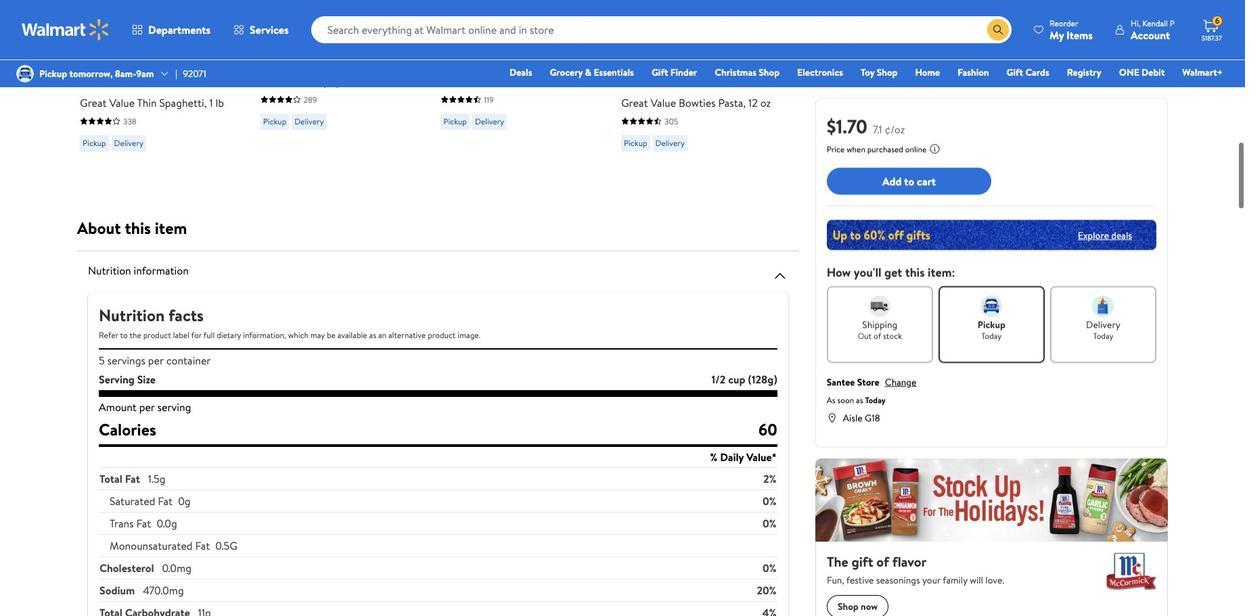 Task type: locate. For each thing, give the bounding box(es) containing it.
0 vertical spatial as
[[369, 329, 376, 340]]

christmas shop link
[[709, 65, 786, 80]]

cards
[[1026, 66, 1050, 79]]

calories
[[99, 418, 156, 441]]

product group
[[80, 0, 231, 171], [260, 0, 411, 171], [441, 0, 592, 171], [621, 0, 772, 171]]

add to cart image for $2.08
[[266, 6, 282, 22]]

p
[[1170, 17, 1175, 29]]

$1.18 left 7.4
[[441, 52, 465, 69]]

deals link
[[504, 65, 538, 80]]

oz right 32
[[382, 73, 393, 88]]

great down tomorrow,
[[80, 94, 107, 109]]

fat right trans
[[136, 516, 151, 531]]

1 horizontal spatial –
[[699, 70, 704, 84]]

1 horizontal spatial today
[[982, 330, 1002, 342]]

to
[[904, 174, 915, 189], [120, 329, 128, 340]]

fashion link
[[952, 65, 995, 80]]

gift
[[652, 66, 668, 79], [1007, 66, 1023, 79]]

1 shop from the left
[[759, 66, 780, 79]]

1/2
[[712, 372, 726, 386]]

nutrition inside nutrition facts refer to the product label for full dietary information, which may be available as an alternative product image.
[[99, 303, 165, 326]]

toy shop link
[[855, 65, 904, 80]]

great value bowties pasta, 12 oz image
[[621, 0, 747, 17]]

great down the '$2.08'
[[260, 73, 287, 88]]

¢/oz right 6.5
[[310, 54, 328, 67]]

from inside $1.18 options from $1.18 – $5.52
[[656, 70, 677, 84]]

as inside nutrition facts refer to the product label for full dietary information, which may be available as an alternative product image.
[[369, 329, 376, 340]]

2 horizontal spatial ¢/oz
[[885, 122, 905, 137]]

1 horizontal spatial add to cart image
[[446, 6, 463, 22]]

today inside the delivery today
[[1093, 330, 1114, 342]]

add button for $1.18
[[441, 0, 493, 27]]

0 horizontal spatial from
[[115, 70, 135, 84]]

0 horizontal spatial to
[[120, 329, 128, 340]]

2 options link from the left
[[621, 0, 681, 27]]

add inside add to cart button
[[883, 174, 902, 189]]

 image
[[16, 65, 34, 83]]

&
[[585, 66, 592, 79]]

2 add to cart image from the left
[[446, 6, 463, 22]]

¢/oz inside $2.08 6.5 ¢/oz great value spaghetti, 32 oz
[[310, 54, 328, 67]]

oz right 12
[[761, 94, 771, 109]]

trans
[[110, 516, 134, 531]]

$1.18 for $5.52
[[621, 52, 645, 69]]

reorder my items
[[1050, 17, 1093, 42]]

oz
[[382, 73, 393, 88], [531, 73, 541, 88], [761, 94, 771, 109]]

1 horizontal spatial this
[[905, 264, 925, 281]]

serving
[[157, 399, 191, 414]]

fat
[[125, 471, 140, 486], [158, 493, 173, 508], [136, 516, 151, 531], [195, 538, 210, 553]]

add up 7.4
[[463, 6, 482, 21]]

oz for $1.18
[[531, 73, 541, 88]]

electronics
[[797, 66, 843, 79]]

1 horizontal spatial ¢/oz
[[484, 54, 501, 67]]

fat for monounsaturated
[[195, 538, 210, 553]]

0 horizontal spatial ¢/oz
[[310, 54, 328, 67]]

1 gift from the left
[[652, 66, 668, 79]]

this right get
[[905, 264, 925, 281]]

1 add to cart image from the left
[[266, 6, 282, 22]]

amount per serving
[[99, 399, 191, 414]]

gift inside 'link'
[[1007, 66, 1023, 79]]

explore deals
[[1078, 228, 1132, 242]]

add
[[282, 6, 301, 21], [463, 6, 482, 21], [883, 174, 902, 189]]

| 92071
[[176, 67, 206, 81]]

3 0% from the top
[[763, 560, 777, 575]]

thin
[[137, 94, 157, 109]]

finder
[[671, 66, 697, 79]]

add to cart
[[883, 174, 936, 189]]

price when purchased online
[[827, 143, 927, 155]]

0 horizontal spatial oz
[[382, 73, 393, 88]]

add up services
[[282, 6, 301, 21]]

2 0% from the top
[[763, 516, 777, 531]]

options link for thin
[[80, 0, 140, 27]]

0 horizontal spatial this
[[125, 216, 151, 239]]

shop inside "link"
[[877, 66, 898, 79]]

today down intent image for pickup
[[982, 330, 1002, 342]]

0 vertical spatial to
[[904, 174, 915, 189]]

add button up 7.4
[[441, 0, 493, 27]]

0 horizontal spatial add button
[[260, 0, 312, 27]]

from for bowties
[[656, 70, 677, 84]]

from for thin
[[115, 70, 135, 84]]

add to cart image up $1.18 7.4 ¢/oz great value ziti, 16 oz
[[446, 6, 463, 22]]

¢/oz for $1.70
[[885, 122, 905, 137]]

$1.18 down search search box
[[621, 52, 645, 69]]

1 horizontal spatial add button
[[441, 0, 493, 27]]

2 add button from the left
[[441, 0, 493, 27]]

serving size
[[99, 372, 156, 386]]

1 horizontal spatial product
[[428, 329, 456, 340]]

walmart image
[[22, 19, 110, 41]]

as left an
[[369, 329, 376, 340]]

2 vertical spatial 0%
[[763, 560, 777, 575]]

1 0% from the top
[[763, 493, 777, 508]]

4 product group from the left
[[621, 0, 772, 171]]

add button up the '$2.08'
[[260, 0, 312, 27]]

trans fat 0.0g
[[110, 516, 177, 531]]

pickup tomorrow, 8am-9am
[[39, 67, 154, 81]]

great value bowties pasta, 12 oz
[[621, 94, 771, 109]]

great down the essentials
[[621, 94, 648, 109]]

0 horizontal spatial today
[[865, 395, 886, 406]]

$1.18 left 8am-
[[80, 52, 104, 69]]

nutrition down about
[[88, 263, 131, 278]]

1 horizontal spatial options link
[[621, 0, 681, 27]]

119
[[484, 93, 494, 105]]

services
[[250, 22, 289, 37]]

delivery down intent image for delivery at right
[[1086, 318, 1121, 332]]

$1.18 for $4.60
[[80, 52, 104, 69]]

2 shop from the left
[[877, 66, 898, 79]]

0 horizontal spatial –
[[157, 70, 162, 84]]

1 vertical spatial 0%
[[763, 516, 777, 531]]

amount
[[99, 399, 137, 414]]

stock
[[883, 330, 902, 342]]

$1.18 inside $1.18 7.4 ¢/oz great value ziti, 16 oz
[[441, 52, 465, 69]]

value down 6.5
[[290, 73, 315, 88]]

add button for $2.08
[[260, 0, 312, 27]]

container
[[166, 353, 211, 368]]

add to cart image up services
[[266, 6, 282, 22]]

2 horizontal spatial today
[[1093, 330, 1114, 342]]

Search search field
[[311, 16, 1012, 43]]

add to cart image for $1.18
[[446, 6, 463, 22]]

sodium
[[100, 583, 135, 598]]

1 horizontal spatial from
[[656, 70, 677, 84]]

grocery
[[550, 66, 583, 79]]

1 horizontal spatial to
[[904, 174, 915, 189]]

today for delivery
[[1093, 330, 1114, 342]]

registry
[[1067, 66, 1102, 79]]

options link up $1.18 options from $1.18 – $5.52
[[621, 0, 681, 27]]

2 product from the left
[[428, 329, 456, 340]]

2 product group from the left
[[260, 0, 411, 171]]

pickup
[[39, 67, 67, 81], [263, 115, 286, 126], [444, 115, 467, 126], [83, 136, 106, 148], [624, 136, 647, 148], [978, 318, 1006, 332]]

options
[[91, 6, 129, 21], [632, 6, 670, 21], [80, 70, 113, 84], [621, 70, 654, 84]]

– inside $1.18 options from $1.18 – $4.60
[[157, 70, 162, 84]]

– for bowties
[[699, 70, 704, 84]]

1
[[209, 94, 213, 109]]

gift inside "link"
[[652, 66, 668, 79]]

2 gift from the left
[[1007, 66, 1023, 79]]

oz right 16
[[531, 73, 541, 88]]

for
[[191, 329, 202, 340]]

legal information image
[[930, 143, 940, 154]]

0 horizontal spatial add to cart image
[[266, 6, 282, 22]]

oz inside $1.18 7.4 ¢/oz great value ziti, 16 oz
[[531, 73, 541, 88]]

nutrition
[[88, 263, 131, 278], [99, 303, 165, 326]]

of
[[874, 330, 881, 342]]

toy
[[861, 66, 875, 79]]

1 from from the left
[[115, 70, 135, 84]]

6.5
[[295, 54, 308, 67]]

to left the at left
[[120, 329, 128, 340]]

spaghetti, left 32
[[318, 73, 365, 88]]

tomorrow,
[[69, 67, 113, 81]]

1 vertical spatial as
[[856, 395, 863, 406]]

hi, kendall p account
[[1131, 17, 1175, 42]]

2 horizontal spatial add
[[883, 174, 902, 189]]

an
[[378, 329, 386, 340]]

options inside $1.18 options from $1.18 – $4.60
[[80, 70, 113, 84]]

today up g18
[[865, 395, 886, 406]]

fat left 0g
[[158, 493, 173, 508]]

essentials
[[594, 66, 634, 79]]

great value spaghetti, 32 oz image
[[260, 0, 386, 17]]

1 add button from the left
[[260, 0, 312, 27]]

– right the 9am
[[157, 70, 162, 84]]

one debit link
[[1113, 65, 1171, 80]]

this
[[125, 216, 151, 239], [905, 264, 925, 281]]

nutrition for information
[[88, 263, 131, 278]]

¢/oz right 7.4
[[484, 54, 501, 67]]

santee store change as soon as today
[[827, 376, 917, 406]]

from inside $1.18 options from $1.18 – $4.60
[[115, 70, 135, 84]]

gift for gift finder
[[652, 66, 668, 79]]

departments
[[148, 22, 211, 37]]

great value thin spaghetti, 1 lb image
[[80, 0, 206, 17]]

3 product group from the left
[[441, 0, 592, 171]]

add to cart image
[[266, 6, 282, 22], [446, 6, 463, 22]]

product group containing $2.08
[[260, 0, 411, 171]]

registry link
[[1061, 65, 1108, 80]]

product right the at left
[[143, 329, 171, 340]]

0 vertical spatial spaghetti,
[[318, 73, 365, 88]]

470.0mg
[[143, 583, 184, 598]]

¢/oz inside $1.70 7.1 ¢/oz
[[885, 122, 905, 137]]

product left the image.
[[428, 329, 456, 340]]

1 vertical spatial nutrition
[[99, 303, 165, 326]]

one debit
[[1119, 66, 1165, 79]]

0 horizontal spatial options link
[[80, 0, 140, 27]]

0 vertical spatial 0%
[[763, 493, 777, 508]]

1 options link from the left
[[80, 0, 140, 27]]

information,
[[243, 329, 286, 340]]

great left ziti,
[[441, 73, 468, 88]]

from
[[115, 70, 135, 84], [656, 70, 677, 84]]

when
[[847, 143, 866, 155]]

0 horizontal spatial product
[[143, 329, 171, 340]]

fat left 0.5g
[[195, 538, 210, 553]]

total
[[100, 471, 122, 486]]

delivery down 338
[[114, 136, 144, 148]]

1 product from the left
[[143, 329, 171, 340]]

today
[[982, 330, 1002, 342], [1093, 330, 1114, 342], [865, 395, 886, 406]]

0 horizontal spatial gift
[[652, 66, 668, 79]]

delivery down the 119
[[475, 115, 504, 126]]

this left item
[[125, 216, 151, 239]]

to left cart
[[904, 174, 915, 189]]

– left $5.52
[[699, 70, 704, 84]]

add down the purchased
[[883, 174, 902, 189]]

from up great value bowties pasta, 12 oz
[[656, 70, 677, 84]]

0 horizontal spatial shop
[[759, 66, 780, 79]]

value up the 119
[[470, 73, 496, 88]]

– inside $1.18 options from $1.18 – $5.52
[[699, 70, 704, 84]]

1 – from the left
[[157, 70, 162, 84]]

1 vertical spatial spaghetti,
[[159, 94, 207, 109]]

1 horizontal spatial shop
[[877, 66, 898, 79]]

size
[[137, 372, 156, 386]]

to inside nutrition facts refer to the product label for full dietary information, which may be available as an alternative product image.
[[120, 329, 128, 340]]

spaghetti, inside $2.08 6.5 ¢/oz great value spaghetti, 32 oz
[[318, 73, 365, 88]]

gift cards
[[1007, 66, 1050, 79]]

as
[[369, 329, 376, 340], [856, 395, 863, 406]]

which
[[288, 329, 309, 340]]

1 vertical spatial to
[[120, 329, 128, 340]]

2 – from the left
[[699, 70, 704, 84]]

¢/oz right 7.1
[[885, 122, 905, 137]]

options inside $1.18 options from $1.18 – $5.52
[[621, 70, 654, 84]]

gift left "finder" on the right top
[[652, 66, 668, 79]]

0 vertical spatial nutrition
[[88, 263, 131, 278]]

shop right the christmas
[[759, 66, 780, 79]]

spaghetti, down $4.60
[[159, 94, 207, 109]]

value inside $2.08 6.5 ¢/oz great value spaghetti, 32 oz
[[290, 73, 315, 88]]

0 horizontal spatial add
[[282, 6, 301, 21]]

shop right "toy"
[[877, 66, 898, 79]]

–
[[157, 70, 162, 84], [699, 70, 704, 84]]

0.0g
[[157, 516, 177, 531]]

¢/oz inside $1.18 7.4 ¢/oz great value ziti, 16 oz
[[484, 54, 501, 67]]

1 horizontal spatial as
[[856, 395, 863, 406]]

great
[[260, 73, 287, 88], [441, 73, 468, 88], [80, 94, 107, 109], [621, 94, 648, 109]]

oz inside $2.08 6.5 ¢/oz great value spaghetti, 32 oz
[[382, 73, 393, 88]]

today inside pickup today
[[982, 330, 1002, 342]]

value up 338
[[109, 94, 135, 109]]

1 horizontal spatial gift
[[1007, 66, 1023, 79]]

20%
[[757, 583, 777, 598]]

to inside button
[[904, 174, 915, 189]]

fat right total
[[125, 471, 140, 486]]

1 horizontal spatial spaghetti,
[[318, 73, 365, 88]]

options link up $1.18 options from $1.18 – $4.60
[[80, 0, 140, 27]]

1 horizontal spatial oz
[[531, 73, 541, 88]]

as right 'soon'
[[856, 395, 863, 406]]

2 from from the left
[[656, 70, 677, 84]]

1 product group from the left
[[80, 0, 231, 171]]

0g
[[178, 493, 191, 508]]

¢/oz
[[310, 54, 328, 67], [484, 54, 501, 67], [885, 122, 905, 137]]

nutrition up the at left
[[99, 303, 165, 326]]

search icon image
[[993, 24, 1004, 35]]

today down intent image for delivery at right
[[1093, 330, 1114, 342]]

gift left cards
[[1007, 66, 1023, 79]]

value up 305
[[651, 94, 676, 109]]

from left the 9am
[[115, 70, 135, 84]]

0 horizontal spatial as
[[369, 329, 376, 340]]



Task type: describe. For each thing, give the bounding box(es) containing it.
items
[[1067, 27, 1093, 42]]

$1.18 right 8am-
[[137, 70, 155, 84]]

¢/oz for $1.18
[[484, 54, 501, 67]]

shop for toy shop
[[877, 66, 898, 79]]

$187.37
[[1202, 33, 1222, 43]]

as inside santee store change as soon as today
[[856, 395, 863, 406]]

gift for gift cards
[[1007, 66, 1023, 79]]

electronics link
[[791, 65, 849, 80]]

6 $187.37
[[1202, 15, 1222, 43]]

%
[[710, 449, 718, 464]]

debit
[[1142, 66, 1165, 79]]

$4.60
[[164, 70, 187, 84]]

nutrition for facts
[[99, 303, 165, 326]]

up to sixty percent off deals. shop now. image
[[827, 220, 1157, 250]]

be
[[327, 329, 336, 340]]

intent image for shipping image
[[869, 296, 891, 317]]

item
[[155, 216, 187, 239]]

account
[[1131, 27, 1170, 42]]

fat for saturated
[[158, 493, 173, 508]]

today for pickup
[[982, 330, 1002, 342]]

one
[[1119, 66, 1140, 79]]

kendall
[[1143, 17, 1168, 29]]

$1.18 up great value bowties pasta, 12 oz
[[679, 70, 696, 84]]

32
[[368, 73, 380, 88]]

full
[[204, 329, 215, 340]]

$1.70
[[827, 113, 868, 139]]

cart
[[917, 174, 936, 189]]

daily
[[720, 449, 744, 464]]

$1.18 for ziti,
[[441, 52, 465, 69]]

6
[[1215, 15, 1220, 27]]

pickup today
[[978, 318, 1006, 342]]

hi,
[[1131, 17, 1141, 29]]

delivery down 305
[[656, 136, 685, 148]]

5  servings per container
[[99, 353, 211, 368]]

options
[[509, 34, 535, 45]]

great inside $1.18 7.4 ¢/oz great value ziti, 16 oz
[[441, 73, 468, 88]]

2 horizontal spatial oz
[[761, 94, 771, 109]]

bowties
[[679, 94, 716, 109]]

1 vertical spatial this
[[905, 264, 925, 281]]

as
[[827, 395, 836, 406]]

nutrition facts refer to the product label for full dietary information, which may be available as an alternative product image.
[[99, 303, 480, 340]]

get
[[885, 264, 902, 281]]

0.0mg
[[162, 560, 192, 575]]

12
[[749, 94, 758, 109]]

aisle g18
[[843, 412, 880, 425]]

you'll
[[854, 264, 882, 281]]

saturated fat 0g
[[110, 493, 191, 508]]

great inside $2.08 6.5 ¢/oz great value spaghetti, 32 oz
[[260, 73, 287, 88]]

– for thin
[[157, 70, 162, 84]]

gift finder
[[652, 66, 697, 79]]

lb
[[216, 94, 224, 109]]

total fat
[[100, 471, 140, 486]]

0% for saturated fat 0g
[[763, 493, 777, 508]]

nutrition information image
[[772, 267, 788, 284]]

services button
[[222, 14, 300, 46]]

change button
[[885, 376, 917, 389]]

shipping
[[862, 318, 898, 332]]

fat for total
[[125, 471, 140, 486]]

add to cart button
[[827, 168, 992, 195]]

305
[[665, 115, 678, 126]]

per
[[148, 353, 164, 368]]

price
[[827, 143, 845, 155]]

dietary
[[217, 329, 241, 340]]

christmas
[[715, 66, 757, 79]]

great value ziti, 16 oz image
[[441, 0, 567, 17]]

out
[[858, 330, 872, 342]]

1 horizontal spatial add
[[463, 6, 482, 21]]

gift cards link
[[1001, 65, 1056, 80]]

60
[[759, 418, 777, 441]]

aisle
[[843, 412, 863, 425]]

add for add button for $2.08
[[282, 6, 301, 21]]

facts
[[169, 303, 204, 326]]

delivery today
[[1086, 318, 1121, 342]]

g18
[[865, 412, 880, 425]]

pasta,
[[718, 94, 746, 109]]

deals
[[1112, 228, 1132, 242]]

value inside $1.18 7.4 ¢/oz great value ziti, 16 oz
[[470, 73, 496, 88]]

explore
[[1078, 228, 1109, 242]]

0 horizontal spatial spaghetti,
[[159, 94, 207, 109]]

¢/oz for $2.08
[[310, 54, 328, 67]]

$1.18 options from $1.18 – $4.60
[[80, 52, 187, 84]]

$5.52
[[706, 70, 728, 84]]

delivery down 289
[[295, 115, 324, 126]]

today inside santee store change as soon as today
[[865, 395, 886, 406]]

add for to
[[883, 174, 902, 189]]

5
[[99, 353, 105, 368]]

deals
[[510, 66, 532, 79]]

the
[[130, 329, 141, 340]]

grocery & essentials
[[550, 66, 634, 79]]

0% for trans fat 0.0g
[[763, 516, 777, 531]]

soon
[[838, 395, 854, 406]]

intent image for delivery image
[[1093, 296, 1114, 317]]

$2.08
[[260, 52, 290, 69]]

grocery & essentials link
[[544, 65, 640, 80]]

home link
[[909, 65, 946, 80]]

(128g)
[[748, 372, 777, 386]]

store
[[857, 376, 880, 389]]

nutrition information
[[88, 263, 189, 278]]

about
[[77, 216, 121, 239]]

|
[[176, 67, 177, 81]]

1/2 cup (128g)
[[712, 372, 777, 386]]

label
[[173, 329, 189, 340]]

cholesterol
[[100, 560, 154, 575]]

online
[[905, 143, 927, 155]]

intent image for pickup image
[[981, 296, 1003, 317]]

+2
[[498, 34, 507, 45]]

walmart+
[[1183, 66, 1223, 79]]

oz for $2.08
[[382, 73, 393, 88]]

0 vertical spatial this
[[125, 216, 151, 239]]

refer
[[99, 329, 118, 340]]

shop for christmas shop
[[759, 66, 780, 79]]

options link for bowties
[[621, 0, 681, 27]]

fat for trans
[[136, 516, 151, 531]]

departments button
[[120, 14, 222, 46]]

Walmart Site-Wide search field
[[311, 16, 1012, 43]]

monounsaturated fat 0.5g
[[110, 538, 238, 553]]

santee
[[827, 376, 855, 389]]



Task type: vqa. For each thing, say whether or not it's contained in the screenshot.
the 'ddr5,'
no



